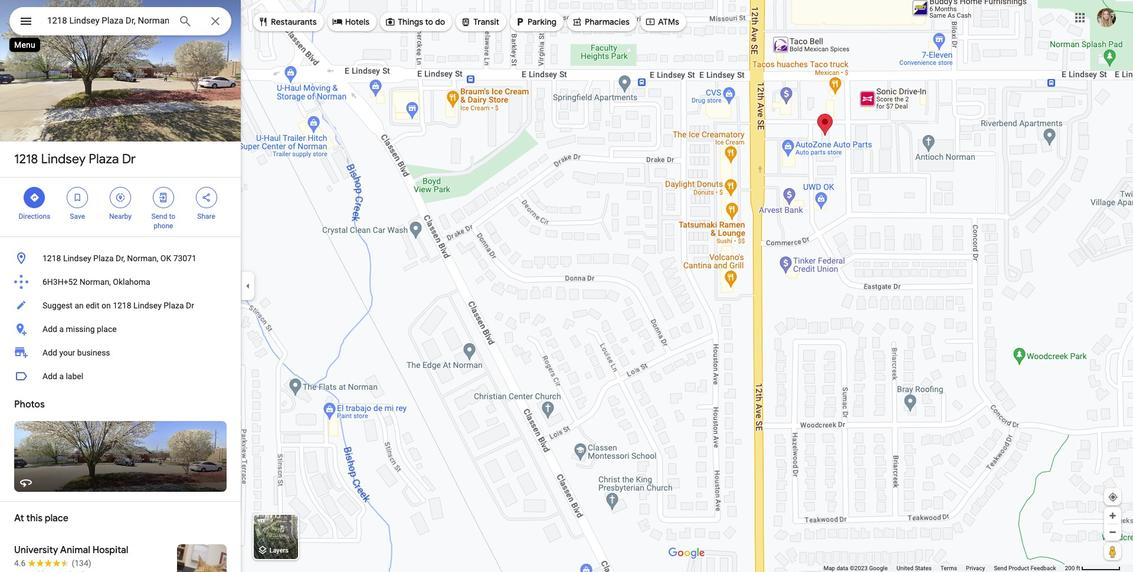 Task type: vqa. For each thing, say whether or not it's contained in the screenshot.
Price inside popup button
no



Task type: describe. For each thing, give the bounding box(es) containing it.
atms
[[658, 17, 679, 27]]

200
[[1065, 565, 1075, 572]]


[[461, 15, 471, 28]]

plaza for dr,
[[93, 254, 114, 263]]

edit
[[86, 301, 99, 310]]

phone
[[154, 222, 173, 230]]

show your location image
[[1108, 492, 1119, 503]]

terms
[[941, 565, 957, 572]]

united
[[897, 565, 914, 572]]

university
[[14, 545, 58, 557]]

add a missing place button
[[0, 318, 241, 341]]

zoom in image
[[1109, 512, 1117, 521]]

map data ©2023 google
[[824, 565, 888, 572]]

1218 for 1218 lindsey plaza dr, norman, ok 73071
[[43, 254, 61, 263]]

zoom out image
[[1109, 528, 1117, 537]]

photos
[[14, 399, 45, 411]]

plaza for dr
[[89, 151, 119, 168]]

this
[[26, 513, 43, 525]]

a for missing
[[59, 325, 64, 334]]

on
[[102, 301, 111, 310]]

united states
[[897, 565, 932, 572]]

hotels
[[345, 17, 370, 27]]

university animal hospital
[[14, 545, 128, 557]]

feedback
[[1031, 565, 1056, 572]]

1218 lindsey plaza dr main content
[[0, 0, 241, 573]]

send product feedback
[[994, 565, 1056, 572]]


[[201, 191, 212, 204]]

share
[[197, 213, 215, 221]]

to inside  things to do
[[425, 17, 433, 27]]

suggest an edit on 1218 lindsey plaza dr
[[43, 301, 194, 310]]

lindsey for 1218 lindsey plaza dr
[[41, 151, 86, 168]]

collapse side panel image
[[241, 280, 254, 293]]


[[72, 191, 83, 204]]

dr,
[[116, 254, 125, 263]]

add for add a missing place
[[43, 325, 57, 334]]

footer inside google maps 'element'
[[824, 565, 1065, 573]]

do
[[435, 17, 445, 27]]

200 ft
[[1065, 565, 1081, 572]]

73071
[[173, 254, 197, 263]]


[[29, 191, 40, 204]]


[[258, 15, 269, 28]]

things
[[398, 17, 423, 27]]

directions
[[19, 213, 50, 221]]

label
[[66, 372, 83, 381]]

 transit
[[461, 15, 499, 28]]


[[158, 191, 169, 204]]


[[332, 15, 343, 28]]

norman, inside button
[[127, 254, 158, 263]]


[[19, 13, 33, 30]]

lindsey inside button
[[133, 301, 162, 310]]

privacy button
[[966, 565, 985, 573]]

suggest an edit on 1218 lindsey plaza dr button
[[0, 294, 241, 318]]

©2023
[[850, 565, 868, 572]]

add a missing place
[[43, 325, 117, 334]]

6h3h+52
[[43, 277, 78, 287]]

parking
[[528, 17, 557, 27]]

6h3h+52 norman, oklahoma button
[[0, 270, 241, 294]]

map
[[824, 565, 835, 572]]

an
[[75, 301, 84, 310]]

1218 lindsey plaza dr
[[14, 151, 136, 168]]

at
[[14, 513, 24, 525]]

add your business link
[[0, 341, 241, 365]]

google maps element
[[0, 0, 1133, 573]]

 button
[[9, 7, 43, 38]]

states
[[915, 565, 932, 572]]

1218 lindsey plaza dr, norman, ok 73071 button
[[0, 247, 241, 270]]

send for send product feedback
[[994, 565, 1007, 572]]

business
[[77, 348, 110, 358]]

actions for 1218 lindsey plaza dr region
[[0, 178, 241, 237]]


[[645, 15, 656, 28]]

your
[[59, 348, 75, 358]]

send to phone
[[151, 213, 175, 230]]

at this place
[[14, 513, 68, 525]]

animal
[[60, 545, 90, 557]]

0 vertical spatial dr
[[122, 151, 136, 168]]

 things to do
[[385, 15, 445, 28]]



Task type: locate. For each thing, give the bounding box(es) containing it.
send left product
[[994, 565, 1007, 572]]

missing
[[66, 325, 95, 334]]


[[385, 15, 396, 28]]

google
[[869, 565, 888, 572]]

send inside button
[[994, 565, 1007, 572]]

send product feedback button
[[994, 565, 1056, 573]]

footer
[[824, 565, 1065, 573]]

suggest
[[43, 301, 73, 310]]

 atms
[[645, 15, 679, 28]]

1 horizontal spatial norman,
[[127, 254, 158, 263]]

add left your
[[43, 348, 57, 358]]

nearby
[[109, 213, 132, 221]]

4.6
[[14, 559, 26, 568]]

 restaurants
[[258, 15, 317, 28]]

plaza
[[89, 151, 119, 168], [93, 254, 114, 263], [164, 301, 184, 310]]

lindsey inside button
[[63, 254, 91, 263]]

add
[[43, 325, 57, 334], [43, 348, 57, 358], [43, 372, 57, 381]]

1 vertical spatial add
[[43, 348, 57, 358]]

place right this
[[45, 513, 68, 525]]

0 vertical spatial norman,
[[127, 254, 158, 263]]

a
[[59, 325, 64, 334], [59, 372, 64, 381]]

restaurants
[[271, 17, 317, 27]]

lindsey up 6h3h+52 at the left of the page
[[63, 254, 91, 263]]

1 vertical spatial place
[[45, 513, 68, 525]]

norman, up edit
[[80, 277, 111, 287]]

1 vertical spatial a
[[59, 372, 64, 381]]

0 vertical spatial a
[[59, 325, 64, 334]]

a left missing
[[59, 325, 64, 334]]

1 vertical spatial send
[[994, 565, 1007, 572]]

hospital
[[93, 545, 128, 557]]

2 horizontal spatial 1218
[[113, 301, 131, 310]]

add for add your business
[[43, 348, 57, 358]]

1218
[[14, 151, 38, 168], [43, 254, 61, 263], [113, 301, 131, 310]]

add a label
[[43, 372, 83, 381]]

200 ft button
[[1065, 565, 1121, 572]]

2 vertical spatial add
[[43, 372, 57, 381]]

1 horizontal spatial 1218
[[43, 254, 61, 263]]

norman, inside button
[[80, 277, 111, 287]]

0 horizontal spatial norman,
[[80, 277, 111, 287]]

0 vertical spatial add
[[43, 325, 57, 334]]

1218 lindsey plaza dr, norman, ok 73071
[[43, 254, 197, 263]]

1218 up 6h3h+52 at the left of the page
[[43, 254, 61, 263]]

ft
[[1077, 565, 1081, 572]]

0 vertical spatial 1218
[[14, 151, 38, 168]]

lindsey
[[41, 151, 86, 168], [63, 254, 91, 263], [133, 301, 162, 310]]

1 a from the top
[[59, 325, 64, 334]]

transit
[[474, 17, 499, 27]]

2 a from the top
[[59, 372, 64, 381]]

show street view coverage image
[[1104, 543, 1122, 561]]

1 vertical spatial dr
[[186, 301, 194, 310]]

1 vertical spatial to
[[169, 213, 175, 221]]

add for add a label
[[43, 372, 57, 381]]

0 horizontal spatial dr
[[122, 151, 136, 168]]

google account: michelle dermenjian  
(michelle.dermenjian@adept.ai) image
[[1097, 8, 1116, 27]]

0 vertical spatial send
[[151, 213, 167, 221]]

1218 up 
[[14, 151, 38, 168]]

plaza left dr,
[[93, 254, 114, 263]]

0 vertical spatial plaza
[[89, 151, 119, 168]]

lindsey down oklahoma at the left of the page
[[133, 301, 162, 310]]

place inside button
[[97, 325, 117, 334]]

(134)
[[72, 559, 91, 568]]

None field
[[47, 14, 169, 28]]

lindsey up the 
[[41, 151, 86, 168]]

1218 right on on the left bottom
[[113, 301, 131, 310]]

dr down 73071
[[186, 301, 194, 310]]

1 vertical spatial norman,
[[80, 277, 111, 287]]

plaza inside button
[[164, 301, 184, 310]]

footer containing map data ©2023 google
[[824, 565, 1065, 573]]

2 add from the top
[[43, 348, 57, 358]]

norman, right dr,
[[127, 254, 158, 263]]

dr up 
[[122, 151, 136, 168]]

 search field
[[9, 7, 231, 38]]

to inside send to phone
[[169, 213, 175, 221]]

send for send to phone
[[151, 213, 167, 221]]


[[115, 191, 126, 204]]

2 vertical spatial 1218
[[113, 301, 131, 310]]

add down suggest
[[43, 325, 57, 334]]

6h3h+52 norman, oklahoma
[[43, 277, 150, 287]]

add a label button
[[0, 365, 241, 388]]

send up phone
[[151, 213, 167, 221]]

2 vertical spatial plaza
[[164, 301, 184, 310]]

united states button
[[897, 565, 932, 573]]

1218 Lindsey Plaza Dr, Norman, OK 73071 field
[[9, 7, 231, 35]]


[[572, 15, 583, 28]]

terms button
[[941, 565, 957, 573]]


[[515, 15, 525, 28]]

plaza down ok
[[164, 301, 184, 310]]

ok
[[160, 254, 171, 263]]

norman,
[[127, 254, 158, 263], [80, 277, 111, 287]]

0 horizontal spatial send
[[151, 213, 167, 221]]

0 horizontal spatial place
[[45, 513, 68, 525]]

a for label
[[59, 372, 64, 381]]

1218 for 1218 lindsey plaza dr
[[14, 151, 38, 168]]

0 vertical spatial place
[[97, 325, 117, 334]]

1 vertical spatial plaza
[[93, 254, 114, 263]]

0 vertical spatial lindsey
[[41, 151, 86, 168]]

1 horizontal spatial to
[[425, 17, 433, 27]]

1218 inside button
[[43, 254, 61, 263]]

layers
[[270, 547, 289, 555]]

place down on on the left bottom
[[97, 325, 117, 334]]

dr inside button
[[186, 301, 194, 310]]

send inside send to phone
[[151, 213, 167, 221]]

1 vertical spatial 1218
[[43, 254, 61, 263]]

1 horizontal spatial place
[[97, 325, 117, 334]]

plaza inside button
[[93, 254, 114, 263]]

add left label
[[43, 372, 57, 381]]

0 vertical spatial to
[[425, 17, 433, 27]]

0 horizontal spatial 1218
[[14, 151, 38, 168]]

save
[[70, 213, 85, 221]]

to left do
[[425, 17, 433, 27]]

place
[[97, 325, 117, 334], [45, 513, 68, 525]]

dr
[[122, 151, 136, 168], [186, 301, 194, 310]]

lindsey for 1218 lindsey plaza dr, norman, ok 73071
[[63, 254, 91, 263]]

1 horizontal spatial dr
[[186, 301, 194, 310]]

1 add from the top
[[43, 325, 57, 334]]

a left label
[[59, 372, 64, 381]]

none field inside the 1218 lindsey plaza dr, norman, ok 73071 field
[[47, 14, 169, 28]]

1218 inside button
[[113, 301, 131, 310]]

0 horizontal spatial to
[[169, 213, 175, 221]]

4.6 stars 134 reviews image
[[14, 558, 91, 570]]

plaza up 
[[89, 151, 119, 168]]

1 vertical spatial lindsey
[[63, 254, 91, 263]]

2 vertical spatial lindsey
[[133, 301, 162, 310]]

oklahoma
[[113, 277, 150, 287]]

add your business
[[43, 348, 110, 358]]

send
[[151, 213, 167, 221], [994, 565, 1007, 572]]

pharmacies
[[585, 17, 630, 27]]

1 horizontal spatial send
[[994, 565, 1007, 572]]

 hotels
[[332, 15, 370, 28]]

3 add from the top
[[43, 372, 57, 381]]

 parking
[[515, 15, 557, 28]]

 pharmacies
[[572, 15, 630, 28]]

product
[[1009, 565, 1029, 572]]

privacy
[[966, 565, 985, 572]]

to up phone
[[169, 213, 175, 221]]

data
[[837, 565, 849, 572]]



